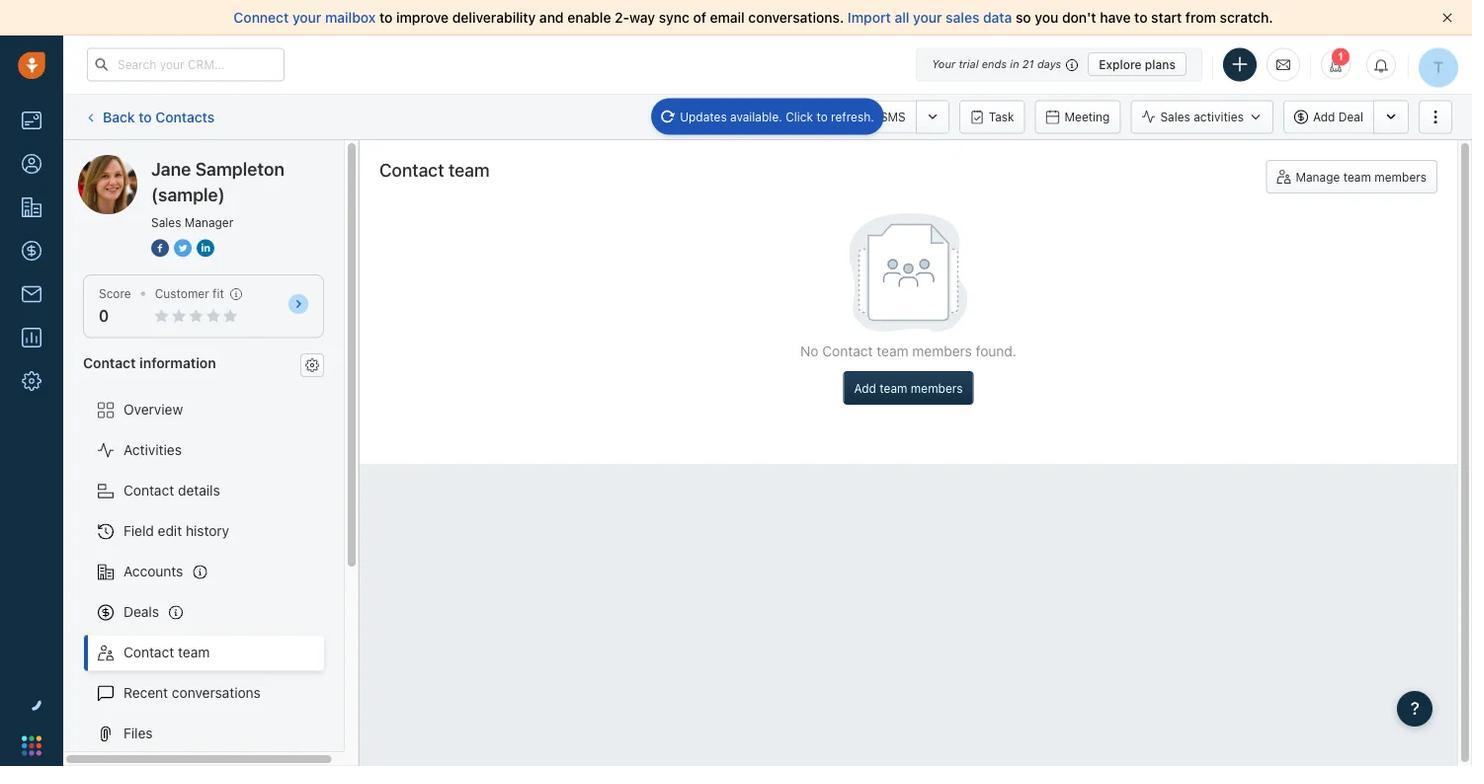 Task type: describe. For each thing, give the bounding box(es) containing it.
accounts
[[124, 564, 183, 580]]

field edit history
[[124, 523, 229, 540]]

add team members button
[[843, 372, 974, 405]]

updates available. click to refresh.
[[680, 110, 874, 124]]

all
[[895, 9, 909, 26]]

of
[[693, 9, 706, 26]]

manage team members button
[[1266, 160, 1438, 194]]

1
[[1338, 53, 1344, 65]]

send email image
[[1277, 57, 1290, 73]]

email
[[710, 9, 745, 26]]

way
[[629, 9, 655, 26]]

your trial ends in 21 days
[[932, 58, 1061, 71]]

mailbox
[[325, 9, 376, 26]]

details
[[178, 483, 220, 499]]

back to contacts link
[[83, 102, 216, 133]]

click
[[786, 110, 813, 124]]

fit
[[213, 287, 224, 301]]

linkedin circled image
[[197, 237, 214, 258]]

to left start on the right top
[[1134, 9, 1148, 26]]

add team members
[[854, 381, 963, 395]]

sales manager
[[151, 215, 233, 229]]

sales activities
[[1160, 110, 1244, 124]]

contacts
[[155, 108, 215, 125]]

1 vertical spatial members
[[912, 343, 972, 360]]

add for add team members
[[854, 381, 876, 395]]

sales
[[946, 9, 980, 26]]

manage team members
[[1296, 170, 1427, 184]]

mng settings image
[[305, 358, 319, 372]]

customer
[[155, 287, 209, 301]]

and
[[539, 9, 564, 26]]

manage
[[1296, 170, 1340, 184]]

overview
[[124, 402, 183, 418]]

explore plans link
[[1088, 52, 1187, 76]]

sms button
[[851, 100, 916, 134]]

back
[[103, 108, 135, 125]]

21
[[1023, 58, 1034, 71]]

customer fit
[[155, 287, 224, 301]]

call
[[776, 110, 797, 124]]

no contact team members found.
[[800, 343, 1017, 360]]

contact information
[[83, 355, 216, 371]]

available.
[[730, 110, 782, 124]]

in
[[1010, 58, 1019, 71]]

history
[[186, 523, 229, 540]]

sampleton up the manager at the left top of the page
[[195, 158, 285, 179]]

start
[[1151, 9, 1182, 26]]

(sample) inside "jane sampleton (sample)"
[[151, 184, 225, 205]]

import
[[848, 9, 891, 26]]

Search your CRM... text field
[[87, 48, 285, 82]]

call button
[[747, 100, 807, 134]]

add deal
[[1313, 110, 1364, 124]]

no
[[800, 343, 819, 360]]

0
[[99, 307, 109, 326]]

have
[[1100, 9, 1131, 26]]

deals
[[124, 604, 159, 621]]

field
[[124, 523, 154, 540]]

members for add team members
[[911, 381, 963, 395]]

deliverability
[[452, 9, 536, 26]]

close image
[[1443, 13, 1453, 23]]

updates
[[680, 110, 727, 124]]

sync
[[659, 9, 689, 26]]

data
[[983, 9, 1012, 26]]

0 horizontal spatial jane
[[118, 155, 148, 171]]

to right back
[[139, 108, 152, 125]]

2-
[[615, 9, 629, 26]]

back to contacts
[[103, 108, 215, 125]]

meeting
[[1065, 110, 1110, 124]]

sales for sales manager
[[151, 215, 181, 229]]

activities
[[1194, 110, 1244, 124]]

connect
[[234, 9, 289, 26]]



Task type: vqa. For each thing, say whether or not it's contained in the screenshot.
more...
no



Task type: locate. For each thing, give the bounding box(es) containing it.
your
[[292, 9, 322, 26], [913, 9, 942, 26]]

activities
[[124, 442, 182, 459]]

team inside button
[[1344, 170, 1371, 184]]

to right the click
[[817, 110, 828, 124]]

0 horizontal spatial your
[[292, 9, 322, 26]]

days
[[1037, 58, 1061, 71]]

1 vertical spatial (sample)
[[151, 184, 225, 205]]

1 horizontal spatial sales
[[1160, 110, 1190, 124]]

plans
[[1145, 57, 1176, 71]]

add inside button
[[854, 381, 876, 395]]

add
[[1313, 110, 1335, 124], [854, 381, 876, 395]]

call link
[[747, 100, 807, 134]]

2 your from the left
[[913, 9, 942, 26]]

0 vertical spatial add
[[1313, 110, 1335, 124]]

members right manage
[[1375, 170, 1427, 184]]

explore plans
[[1099, 57, 1176, 71]]

add inside button
[[1313, 110, 1335, 124]]

contact team
[[379, 159, 490, 180], [124, 645, 210, 661]]

0 vertical spatial members
[[1375, 170, 1427, 184]]

1 your from the left
[[292, 9, 322, 26]]

deal
[[1339, 110, 1364, 124]]

(sample) up sales manager
[[151, 184, 225, 205]]

add for add deal
[[1313, 110, 1335, 124]]

so
[[1016, 9, 1031, 26]]

members inside button
[[911, 381, 963, 395]]

0 vertical spatial contact team
[[379, 159, 490, 180]]

1 vertical spatial sales
[[151, 215, 181, 229]]

edit
[[158, 523, 182, 540]]

members for manage team members
[[1375, 170, 1427, 184]]

to right mailbox
[[379, 9, 393, 26]]

sales left activities at right
[[1160, 110, 1190, 124]]

task
[[989, 110, 1014, 124]]

your left mailbox
[[292, 9, 322, 26]]

contact
[[379, 159, 444, 180], [822, 343, 873, 360], [83, 355, 136, 371], [124, 483, 174, 499], [124, 645, 174, 661]]

0 horizontal spatial sales
[[151, 215, 181, 229]]

1 horizontal spatial add
[[1313, 110, 1335, 124]]

improve
[[396, 9, 449, 26]]

0 horizontal spatial contact team
[[124, 645, 210, 661]]

email
[[696, 110, 726, 124]]

twitter circled image
[[174, 237, 192, 258]]

(sample) up the manager at the left top of the page
[[224, 155, 280, 171]]

sms
[[880, 110, 906, 124]]

1 horizontal spatial jane
[[151, 158, 191, 179]]

add left deal
[[1313, 110, 1335, 124]]

(sample)
[[224, 155, 280, 171], [151, 184, 225, 205]]

members down "no contact team members found."
[[911, 381, 963, 395]]

to
[[379, 9, 393, 26], [1134, 9, 1148, 26], [139, 108, 152, 125], [817, 110, 828, 124]]

1 vertical spatial add
[[854, 381, 876, 395]]

found.
[[976, 343, 1017, 360]]

0 vertical spatial (sample)
[[224, 155, 280, 171]]

your
[[932, 58, 956, 71]]

team
[[449, 159, 490, 180], [1344, 170, 1371, 184], [877, 343, 909, 360], [880, 381, 908, 395], [178, 645, 210, 661]]

import all your sales data link
[[848, 9, 1016, 26]]

meeting button
[[1035, 100, 1121, 134]]

sales
[[1160, 110, 1190, 124], [151, 215, 181, 229]]

1 vertical spatial contact team
[[124, 645, 210, 661]]

score 0
[[99, 287, 131, 326]]

1 link
[[1321, 50, 1351, 80]]

freshworks switcher image
[[22, 736, 42, 756]]

explore
[[1099, 57, 1142, 71]]

2 vertical spatial members
[[911, 381, 963, 395]]

sales up facebook circled image
[[151, 215, 181, 229]]

updates available. click to refresh. link
[[651, 98, 884, 135]]

connect your mailbox to improve deliverability and enable 2-way sync of email conversations. import all your sales data so you don't have to start from scratch.
[[234, 9, 1273, 26]]

score
[[99, 287, 131, 301]]

files
[[124, 726, 153, 742]]

conversations.
[[748, 9, 844, 26]]

sales activities button
[[1131, 100, 1283, 134], [1131, 100, 1274, 134]]

add deal button
[[1283, 100, 1373, 134]]

1 horizontal spatial contact team
[[379, 159, 490, 180]]

jane sampleton (sample) up the manager at the left top of the page
[[151, 158, 285, 205]]

jane
[[118, 155, 148, 171], [151, 158, 191, 179]]

0 horizontal spatial add
[[854, 381, 876, 395]]

refresh.
[[831, 110, 874, 124]]

scratch.
[[1220, 9, 1273, 26]]

jane down back
[[118, 155, 148, 171]]

information
[[139, 355, 216, 371]]

contact details
[[124, 483, 220, 499]]

jane down back to contacts
[[151, 158, 191, 179]]

your right 'all'
[[913, 9, 942, 26]]

sampleton
[[152, 155, 220, 171], [195, 158, 285, 179]]

ends
[[982, 58, 1007, 71]]

team inside button
[[880, 381, 908, 395]]

0 vertical spatial sales
[[1160, 110, 1190, 124]]

recent
[[124, 685, 168, 702]]

from
[[1186, 9, 1216, 26]]

trial
[[959, 58, 979, 71]]

1 horizontal spatial your
[[913, 9, 942, 26]]

email button
[[666, 100, 737, 134]]

don't
[[1062, 9, 1096, 26]]

manager
[[185, 215, 233, 229]]

you
[[1035, 9, 1059, 26]]

conversations
[[172, 685, 261, 702]]

recent conversations
[[124, 685, 261, 702]]

add down "no contact team members found."
[[854, 381, 876, 395]]

jane sampleton (sample)
[[118, 155, 280, 171], [151, 158, 285, 205]]

connect your mailbox link
[[234, 9, 379, 26]]

jane sampleton (sample) down contacts
[[118, 155, 280, 171]]

sales for sales activities
[[1160, 110, 1190, 124]]

task button
[[959, 100, 1025, 134]]

members inside button
[[1375, 170, 1427, 184]]

0 button
[[99, 307, 109, 326]]

members
[[1375, 170, 1427, 184], [912, 343, 972, 360], [911, 381, 963, 395]]

sampleton down contacts
[[152, 155, 220, 171]]

members up "add team members"
[[912, 343, 972, 360]]

enable
[[567, 9, 611, 26]]

facebook circled image
[[151, 237, 169, 258]]



